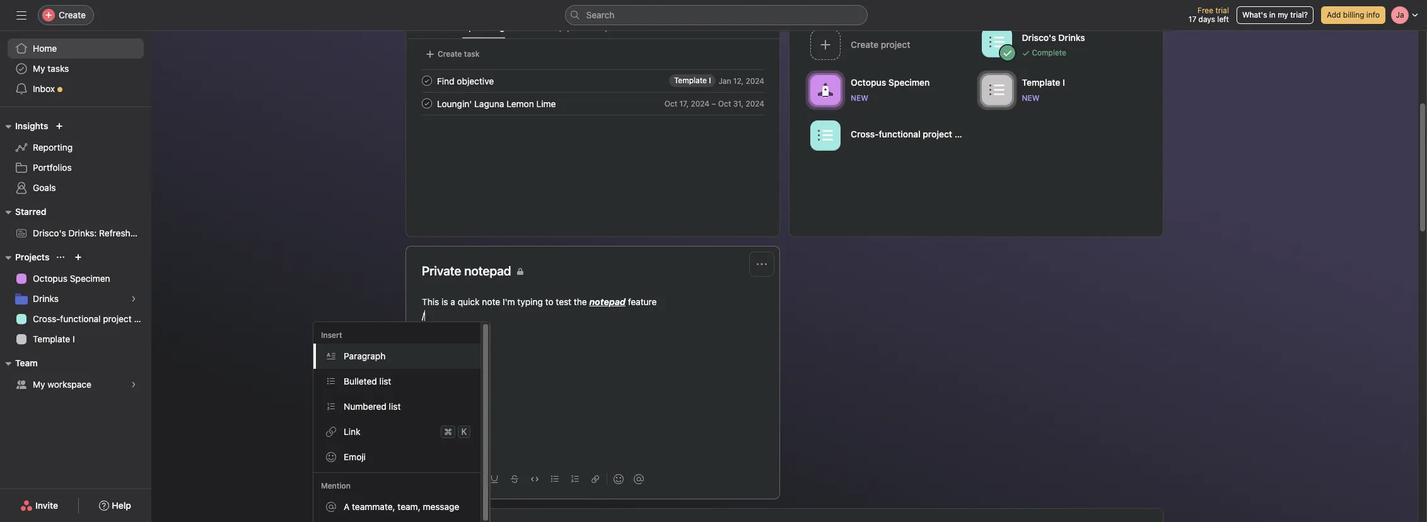 Task type: vqa. For each thing, say whether or not it's contained in the screenshot.
Cross- within the Projects element
yes



Task type: describe. For each thing, give the bounding box(es) containing it.
global element
[[0, 31, 151, 107]]

objective
[[457, 75, 494, 86]]

portfolios
[[33, 162, 72, 173]]

jan 12, 2024 button
[[719, 76, 764, 85]]

what's in my trial? button
[[1237, 6, 1314, 24]]

link image
[[592, 476, 599, 483]]

17,
[[680, 99, 689, 108]]

new project or portfolio image
[[75, 254, 82, 261]]

find objective
[[437, 75, 494, 86]]

search list box
[[565, 5, 868, 25]]

insights button
[[0, 119, 48, 134]]

add billing info button
[[1321, 6, 1386, 24]]

insights element
[[0, 115, 151, 201]]

create for create task
[[438, 49, 462, 59]]

search
[[586, 9, 615, 20]]

lemon
[[507, 98, 534, 109]]

1 oct from the left
[[665, 99, 677, 108]]

0 vertical spatial notepad
[[464, 264, 511, 278]]

oct 17, 2024 – oct 31, 2024
[[665, 99, 764, 108]]

my workspace
[[33, 379, 91, 390]]

find
[[437, 75, 455, 86]]

cross-functional project plan inside projects element
[[33, 313, 151, 324]]

bulleted list image
[[551, 476, 559, 483]]

typing
[[517, 296, 543, 307]]

specimen for octopus specimen new
[[889, 77, 930, 87]]

new image
[[56, 122, 63, 130]]

projects element
[[0, 246, 151, 352]]

specimen for octopus specimen
[[70, 273, 110, 284]]

strikethrough image
[[511, 476, 518, 483]]

recommendation
[[154, 228, 225, 238]]

help
[[112, 500, 131, 511]]

list image
[[989, 34, 1004, 50]]

info
[[1367, 10, 1380, 20]]

days
[[1199, 15, 1215, 24]]

hide sidebar image
[[16, 10, 26, 20]]

reporting link
[[8, 137, 144, 158]]

octopus for octopus specimen
[[33, 273, 67, 284]]

in
[[1270, 10, 1276, 20]]

goals link
[[8, 178, 144, 198]]

1 horizontal spatial template i link
[[669, 74, 716, 87]]

1 vertical spatial template i link
[[8, 329, 144, 349]]

projects button
[[0, 250, 49, 265]]

invite
[[35, 500, 58, 511]]

create project link
[[805, 25, 977, 66]]

completed image for find
[[419, 73, 435, 88]]

Completed checkbox
[[419, 73, 435, 88]]

what's in my trial?
[[1242, 10, 1308, 20]]

team button
[[0, 356, 38, 371]]

loungin' laguna lemon lime
[[437, 98, 556, 109]]

this is a quick note i'm typing to test the notepad feature /
[[422, 296, 657, 321]]

template i inside projects element
[[33, 334, 75, 344]]

31,
[[733, 99, 744, 108]]

0 vertical spatial functional
[[879, 128, 921, 139]]

(9)
[[558, 21, 570, 32]]

octopus specimen link
[[8, 269, 144, 289]]

0 horizontal spatial project
[[103, 313, 132, 324]]

is
[[442, 296, 448, 307]]

goals
[[33, 182, 56, 193]]

notepad inside this is a quick note i'm typing to test the notepad feature /
[[589, 296, 626, 307]]

upcoming button
[[462, 21, 505, 38]]

0 vertical spatial cross-functional project plan link
[[805, 116, 977, 156]]

0 horizontal spatial cross-functional project plan link
[[8, 309, 151, 329]]

create project
[[851, 39, 910, 50]]

task
[[464, 49, 480, 59]]

12,
[[733, 76, 744, 85]]

drisco's for drisco's drinks: refreshment recommendation
[[33, 228, 66, 238]]

private notepad
[[422, 264, 511, 278]]

team
[[15, 358, 38, 368]]

free
[[1198, 6, 1214, 15]]

what's
[[1242, 10, 1267, 20]]

overdue (9) button
[[520, 21, 570, 38]]

lime
[[536, 98, 556, 109]]

projects
[[15, 252, 49, 262]]

complete
[[1032, 48, 1067, 57]]

overdue (9)
[[520, 21, 570, 32]]

underline image
[[491, 476, 498, 483]]

quick
[[458, 296, 480, 307]]

1 horizontal spatial list image
[[989, 82, 1004, 97]]

cross- inside projects element
[[33, 313, 60, 324]]

Completed checkbox
[[419, 96, 435, 111]]

2 oct from the left
[[718, 99, 731, 108]]

invite button
[[12, 494, 66, 517]]

my for my workspace
[[33, 379, 45, 390]]

/
[[422, 310, 425, 321]]

2024 for 17,
[[691, 99, 710, 108]]

home link
[[8, 38, 144, 59]]

the
[[574, 296, 587, 307]]

private
[[422, 264, 461, 278]]

show options, current sort, top image
[[57, 254, 65, 261]]



Task type: locate. For each thing, give the bounding box(es) containing it.
numbered list image
[[571, 476, 579, 483]]

2 completed image from the top
[[419, 96, 435, 111]]

notepad
[[464, 264, 511, 278], [589, 296, 626, 307]]

add
[[1327, 10, 1341, 20]]

my inside global element
[[33, 63, 45, 74]]

trial?
[[1291, 10, 1308, 20]]

see details, drinks image
[[130, 295, 137, 303]]

cross-functional project plan link down octopus specimen link
[[8, 309, 151, 329]]

2024 for 12,
[[746, 76, 764, 85]]

0 horizontal spatial create
[[59, 9, 86, 20]]

0 horizontal spatial octopus
[[33, 273, 67, 284]]

template up team
[[33, 334, 70, 344]]

0 horizontal spatial functional
[[60, 313, 101, 324]]

loungin'
[[437, 98, 472, 109]]

notepad right the
[[589, 296, 626, 307]]

1 vertical spatial project
[[103, 313, 132, 324]]

inbox
[[33, 83, 55, 94]]

drisco's drinks: refreshment recommendation link
[[8, 223, 225, 243]]

1 new from the left
[[851, 93, 869, 102]]

1 vertical spatial cross-
[[33, 313, 60, 324]]

drinks
[[1059, 32, 1085, 43], [33, 293, 59, 304]]

template i up team
[[33, 334, 75, 344]]

0 vertical spatial create
[[59, 9, 86, 20]]

0 horizontal spatial specimen
[[70, 273, 110, 284]]

template down complete
[[1022, 77, 1061, 87]]

project
[[923, 128, 952, 139], [103, 313, 132, 324]]

template up 17,
[[674, 76, 707, 85]]

completed image for loungin'
[[419, 96, 435, 111]]

0 horizontal spatial notepad
[[464, 264, 511, 278]]

my left tasks
[[33, 63, 45, 74]]

i left jan
[[709, 76, 711, 85]]

1 horizontal spatial new
[[1022, 93, 1040, 102]]

octopus specimen
[[33, 273, 110, 284]]

specimen
[[889, 77, 930, 87], [70, 273, 110, 284]]

specimen down new project or portfolio icon at the left
[[70, 273, 110, 284]]

specimen inside projects element
[[70, 273, 110, 284]]

functional down octopus specimen new
[[879, 128, 921, 139]]

1 horizontal spatial drinks
[[1059, 32, 1085, 43]]

template inside projects element
[[33, 334, 70, 344]]

1 vertical spatial plan
[[134, 313, 151, 324]]

feature
[[628, 296, 657, 307]]

0 vertical spatial drisco's
[[1022, 32, 1056, 43]]

completed image down completed checkbox
[[419, 96, 435, 111]]

1 horizontal spatial oct
[[718, 99, 731, 108]]

inbox link
[[8, 79, 144, 99]]

starred element
[[0, 201, 225, 246]]

my
[[1278, 10, 1288, 20]]

2024 right 12,
[[746, 76, 764, 85]]

insights
[[15, 120, 48, 131]]

i down complete
[[1063, 77, 1065, 87]]

functional down drinks link
[[60, 313, 101, 324]]

–
[[712, 99, 716, 108]]

list image
[[989, 82, 1004, 97], [818, 128, 833, 143]]

see details, my workspace image
[[130, 381, 137, 389]]

cross-functional project plan down octopus specimen new
[[851, 128, 973, 139]]

1 horizontal spatial notepad
[[589, 296, 626, 307]]

0 horizontal spatial template
[[33, 334, 70, 344]]

1 horizontal spatial octopus
[[851, 77, 886, 87]]

actions image
[[757, 259, 767, 269]]

1 horizontal spatial template
[[674, 76, 707, 85]]

1 horizontal spatial cross-functional project plan
[[851, 128, 973, 139]]

1 my from the top
[[33, 63, 45, 74]]

1 horizontal spatial i
[[709, 76, 711, 85]]

new inside octopus specimen new
[[851, 93, 869, 102]]

jan 12, 2024
[[719, 76, 764, 85]]

new inside template i new
[[1022, 93, 1040, 102]]

1 horizontal spatial plan
[[955, 128, 973, 139]]

1 horizontal spatial template i
[[674, 76, 711, 85]]

refreshment
[[99, 228, 151, 238]]

1 vertical spatial list image
[[818, 128, 833, 143]]

cross-functional project plan
[[851, 128, 973, 139], [33, 313, 151, 324]]

list image left template i new
[[989, 82, 1004, 97]]

overdue
[[520, 21, 556, 32]]

toolbar
[[422, 465, 764, 493]]

search button
[[565, 5, 868, 25]]

0 vertical spatial my
[[33, 63, 45, 74]]

new right rocket image
[[851, 93, 869, 102]]

plan
[[955, 128, 973, 139], [134, 313, 151, 324]]

create task
[[438, 49, 480, 59]]

drisco's drinks: refreshment recommendation
[[33, 228, 225, 238]]

1 horizontal spatial specimen
[[889, 77, 930, 87]]

my
[[33, 63, 45, 74], [33, 379, 45, 390]]

this
[[422, 296, 439, 307]]

create left task
[[438, 49, 462, 59]]

my down team
[[33, 379, 45, 390]]

0 vertical spatial template i
[[674, 76, 711, 85]]

at mention image
[[634, 474, 644, 484]]

template i new
[[1022, 77, 1065, 102]]

1 vertical spatial drinks
[[33, 293, 59, 304]]

cross- down drinks link
[[33, 313, 60, 324]]

template inside template i new
[[1022, 77, 1061, 87]]

cross-functional project plan link
[[805, 116, 977, 156], [8, 309, 151, 329]]

0 vertical spatial drinks
[[1059, 32, 1085, 43]]

my tasks
[[33, 63, 69, 74]]

create for create
[[59, 9, 86, 20]]

1 vertical spatial create
[[438, 49, 462, 59]]

0 vertical spatial template i link
[[669, 74, 716, 87]]

2 horizontal spatial i
[[1063, 77, 1065, 87]]

0 horizontal spatial cross-functional project plan
[[33, 313, 151, 324]]

home
[[33, 43, 57, 54]]

2024
[[746, 76, 764, 85], [691, 99, 710, 108], [746, 99, 764, 108]]

0 horizontal spatial oct
[[665, 99, 677, 108]]

my inside teams element
[[33, 379, 45, 390]]

cross-functional project plan link down octopus specimen new
[[805, 116, 977, 156]]

1 vertical spatial template i
[[33, 334, 75, 344]]

0 horizontal spatial template i link
[[8, 329, 144, 349]]

drinks:
[[68, 228, 97, 238]]

1 vertical spatial specimen
[[70, 273, 110, 284]]

specimen down create project link
[[889, 77, 930, 87]]

oct
[[665, 99, 677, 108], [718, 99, 731, 108]]

0 horizontal spatial cross-
[[33, 313, 60, 324]]

starred button
[[0, 204, 46, 219]]

completed button
[[586, 21, 631, 38]]

my workspace link
[[8, 375, 144, 395]]

left
[[1218, 15, 1229, 24]]

i up teams element
[[73, 334, 75, 344]]

0 vertical spatial cross-functional project plan
[[851, 128, 973, 139]]

drisco's up complete
[[1022, 32, 1056, 43]]

create task button
[[422, 45, 483, 63]]

template i link
[[669, 74, 716, 87], [8, 329, 144, 349]]

0 vertical spatial plan
[[955, 128, 973, 139]]

1 horizontal spatial cross-functional project plan link
[[805, 116, 977, 156]]

0 vertical spatial cross-
[[851, 128, 879, 139]]

completed
[[586, 21, 631, 32]]

1 completed image from the top
[[419, 73, 435, 88]]

1 vertical spatial drisco's
[[33, 228, 66, 238]]

0 vertical spatial octopus
[[851, 77, 886, 87]]

free trial 17 days left
[[1189, 6, 1229, 24]]

i inside template i new
[[1063, 77, 1065, 87]]

1 horizontal spatial project
[[923, 128, 952, 139]]

drisco's up show options, current sort, top icon
[[33, 228, 66, 238]]

0 horizontal spatial drinks
[[33, 293, 59, 304]]

0 vertical spatial project
[[923, 128, 952, 139]]

code image
[[531, 476, 539, 483]]

document
[[422, 295, 764, 460]]

drinks up complete
[[1059, 32, 1085, 43]]

1 vertical spatial cross-functional project plan
[[33, 313, 151, 324]]

1 vertical spatial notepad
[[589, 296, 626, 307]]

drinks inside drinks link
[[33, 293, 59, 304]]

i'm
[[503, 296, 515, 307]]

0 vertical spatial list image
[[989, 82, 1004, 97]]

test
[[556, 296, 572, 307]]

template i up 17,
[[674, 76, 711, 85]]

to
[[545, 296, 554, 307]]

rocket image
[[818, 82, 833, 97]]

octopus for octopus specimen new
[[851, 77, 886, 87]]

drisco's inside starred element
[[33, 228, 66, 238]]

create button
[[38, 5, 94, 25]]

note
[[482, 296, 500, 307]]

i inside projects element
[[73, 334, 75, 344]]

2 new from the left
[[1022, 93, 1040, 102]]

new
[[851, 93, 869, 102], [1022, 93, 1040, 102]]

document containing this is a quick note i'm typing to test the
[[422, 295, 764, 460]]

trial
[[1216, 6, 1229, 15]]

1 vertical spatial cross-functional project plan link
[[8, 309, 151, 329]]

new for octopus specimen
[[851, 93, 869, 102]]

new down complete
[[1022, 93, 1040, 102]]

0 vertical spatial completed image
[[419, 73, 435, 88]]

2 my from the top
[[33, 379, 45, 390]]

notepad up note
[[464, 264, 511, 278]]

portfolios link
[[8, 158, 144, 178]]

template i link up teams element
[[8, 329, 144, 349]]

laguna
[[474, 98, 504, 109]]

1 horizontal spatial functional
[[879, 128, 921, 139]]

0 horizontal spatial list image
[[818, 128, 833, 143]]

1 horizontal spatial drisco's
[[1022, 32, 1056, 43]]

create inside dropdown button
[[59, 9, 86, 20]]

octopus inside projects element
[[33, 273, 67, 284]]

drinks down octopus specimen
[[33, 293, 59, 304]]

octopus inside octopus specimen new
[[851, 77, 886, 87]]

upcoming
[[462, 21, 505, 32]]

0 vertical spatial specimen
[[889, 77, 930, 87]]

completed image
[[419, 73, 435, 88], [419, 96, 435, 111]]

jan
[[719, 76, 731, 85]]

0 horizontal spatial drisco's
[[33, 228, 66, 238]]

oct right –
[[718, 99, 731, 108]]

my tasks link
[[8, 59, 144, 79]]

completed image left find
[[419, 73, 435, 88]]

emoji image
[[614, 474, 624, 484]]

tasks
[[48, 63, 69, 74]]

my for my tasks
[[33, 63, 45, 74]]

plan inside projects element
[[134, 313, 151, 324]]

drinks link
[[8, 289, 144, 309]]

reporting
[[33, 142, 73, 153]]

drisco's for drisco's drinks
[[1022, 32, 1056, 43]]

octopus specimen new
[[851, 77, 930, 102]]

functional inside projects element
[[60, 313, 101, 324]]

1 vertical spatial octopus
[[33, 273, 67, 284]]

new for template i
[[1022, 93, 1040, 102]]

octopus down create project
[[851, 77, 886, 87]]

create up home 'link'
[[59, 9, 86, 20]]

help button
[[91, 494, 139, 517]]

functional
[[879, 128, 921, 139], [60, 313, 101, 324]]

0 horizontal spatial plan
[[134, 313, 151, 324]]

create inside button
[[438, 49, 462, 59]]

0 horizontal spatial template i
[[33, 334, 75, 344]]

a
[[451, 296, 455, 307]]

1 horizontal spatial cross-
[[851, 128, 879, 139]]

add billing info
[[1327, 10, 1380, 20]]

octopus
[[851, 77, 886, 87], [33, 273, 67, 284]]

billing
[[1343, 10, 1365, 20]]

oct left 17,
[[665, 99, 677, 108]]

octopus down show options, current sort, top icon
[[33, 273, 67, 284]]

starred
[[15, 206, 46, 217]]

cross-functional project plan down drinks link
[[33, 313, 151, 324]]

1 vertical spatial completed image
[[419, 96, 435, 111]]

2024 right 31,
[[746, 99, 764, 108]]

2 horizontal spatial template
[[1022, 77, 1061, 87]]

teams element
[[0, 352, 151, 397]]

list image down rocket image
[[818, 128, 833, 143]]

0 horizontal spatial i
[[73, 334, 75, 344]]

1 vertical spatial my
[[33, 379, 45, 390]]

template i link up 17,
[[669, 74, 716, 87]]

drisco's drinks
[[1022, 32, 1085, 43]]

1 horizontal spatial create
[[438, 49, 462, 59]]

specimen inside octopus specimen new
[[889, 77, 930, 87]]

17
[[1189, 15, 1197, 24]]

0 horizontal spatial new
[[851, 93, 869, 102]]

2024 left –
[[691, 99, 710, 108]]

cross- down octopus specimen new
[[851, 128, 879, 139]]

1 vertical spatial functional
[[60, 313, 101, 324]]



